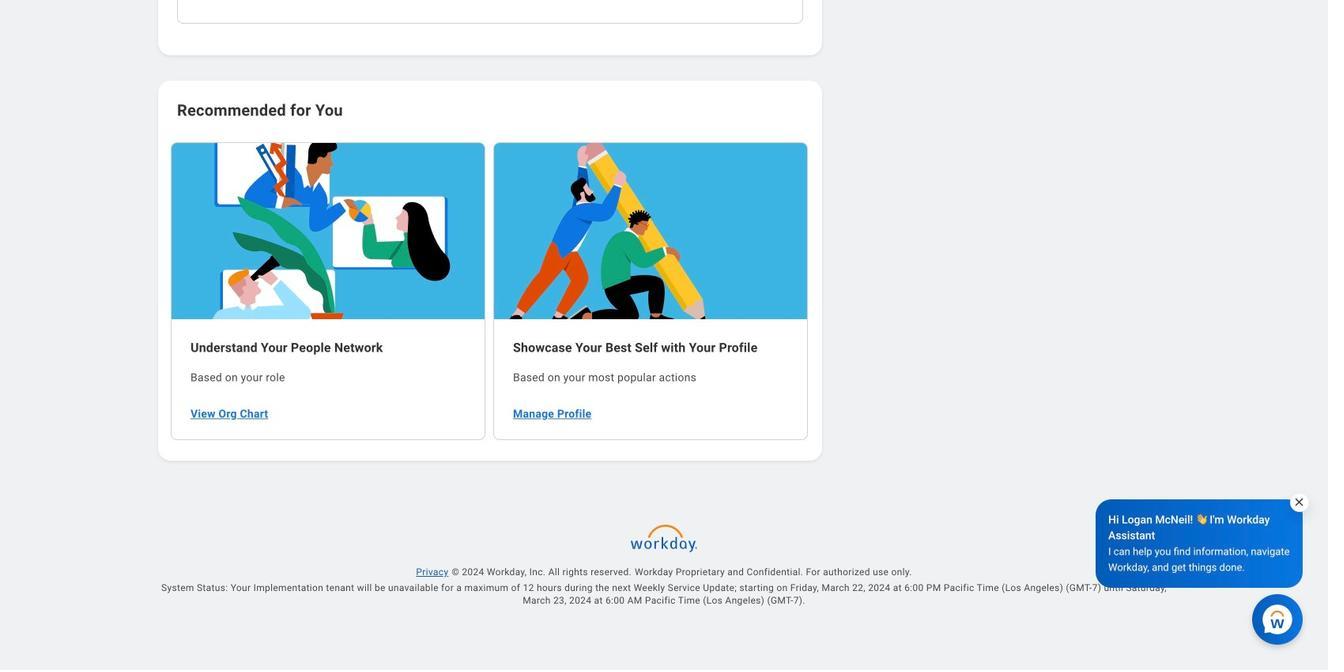 Task type: vqa. For each thing, say whether or not it's contained in the screenshot.
Feedback 'image'
no



Task type: describe. For each thing, give the bounding box(es) containing it.
workday assistant region
[[1096, 494, 1310, 645]]

x image
[[1294, 497, 1306, 509]]



Task type: locate. For each thing, give the bounding box(es) containing it.
footer
[[133, 518, 1196, 671]]

list
[[171, 141, 810, 442]]



